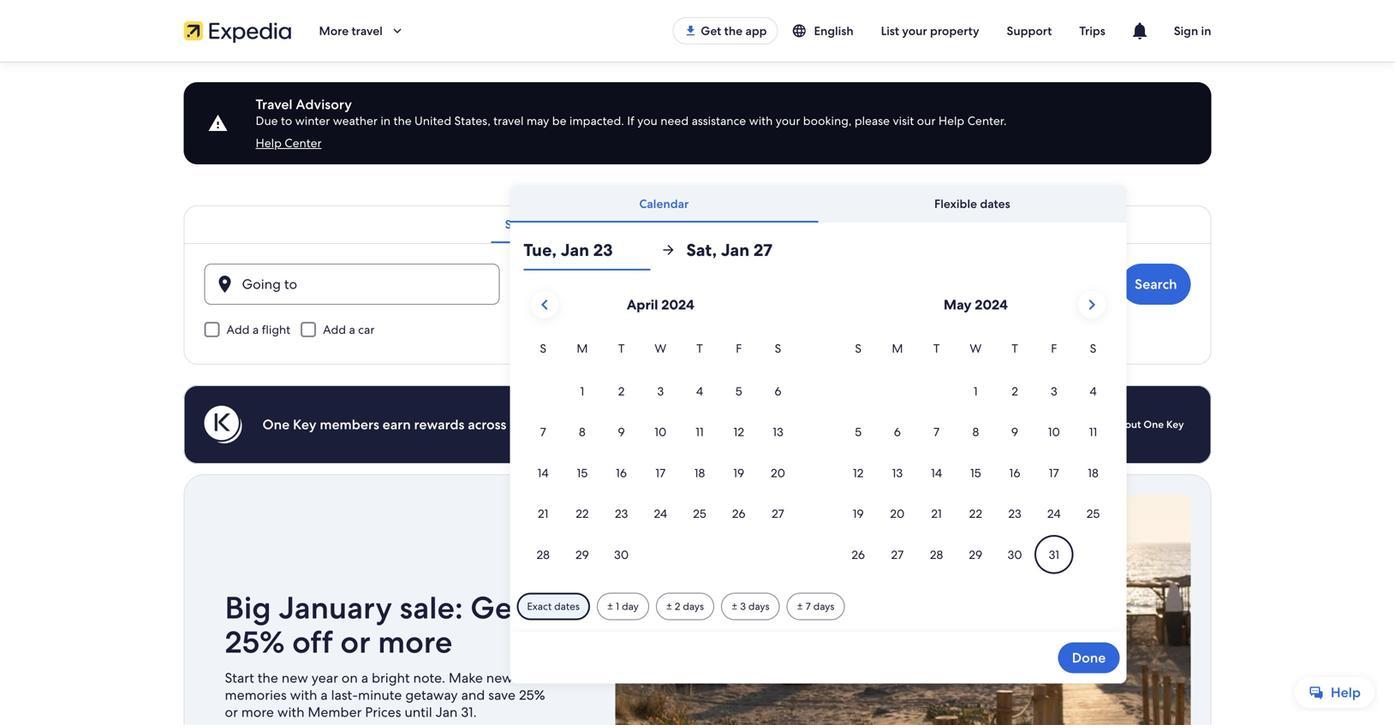 Task type: vqa. For each thing, say whether or not it's contained in the screenshot.
"BUNDLE YOUR WINTER GETAWAY AND SAVE" main content
no



Task type: describe. For each thing, give the bounding box(es) containing it.
learn about one key
[[1085, 418, 1184, 431]]

impacted.
[[570, 113, 624, 128]]

calendar link
[[510, 185, 818, 223]]

and inside big january sale: get 25% off or more start the new year on a bright note. make new memories with a last-minute getaway and save 25% or more with member prices until jan 31.
[[461, 686, 485, 704]]

english button
[[778, 15, 867, 46]]

2 14 button from the left
[[917, 453, 956, 493]]

1 11 button from the left
[[680, 413, 719, 452]]

1 horizontal spatial 19 button
[[839, 494, 878, 534]]

sale:
[[400, 588, 463, 628]]

minute
[[358, 686, 402, 704]]

with left 'member'
[[277, 704, 305, 722]]

cruises link
[[837, 206, 904, 243]]

stays
[[505, 217, 534, 232]]

7 inside may 2024 element
[[934, 424, 940, 440]]

25 for 25 button within the may 2024 element
[[1087, 506, 1100, 522]]

0 horizontal spatial 26 button
[[719, 494, 759, 534]]

day
[[622, 600, 639, 613]]

2 8 button from the left
[[956, 413, 995, 452]]

2 for may 2024
[[1012, 384, 1018, 399]]

list your property
[[881, 23, 979, 39]]

property
[[930, 23, 979, 39]]

jan inside big january sale: get 25% off or more start the new year on a bright note. make new memories with a last-minute getaway and save 25% or more with member prices until jan 31.
[[436, 704, 458, 722]]

big january sale: get 25% off or more start the new year on a bright note. make new memories with a last-minute getaway and save 25% or more with member prices until jan 31.
[[225, 588, 545, 722]]

0 vertical spatial 27 button
[[759, 494, 798, 534]]

1 vertical spatial more
[[241, 704, 274, 722]]

packages
[[676, 217, 727, 232]]

app
[[746, 23, 767, 39]]

1 horizontal spatial 5 button
[[839, 413, 878, 452]]

january
[[279, 588, 392, 628]]

center
[[285, 135, 322, 151]]

flights
[[561, 217, 598, 232]]

be
[[552, 113, 567, 128]]

2024 for may 2024
[[975, 296, 1008, 314]]

2 11 button from the left
[[1074, 413, 1113, 452]]

0 vertical spatial help
[[939, 113, 965, 128]]

winter
[[295, 113, 330, 128]]

expedia,
[[510, 416, 564, 434]]

start
[[225, 669, 254, 687]]

get inside "link"
[[701, 23, 721, 39]]

± 3 days
[[732, 600, 770, 613]]

communication center icon image
[[1130, 21, 1150, 41]]

travel inside dropdown button
[[352, 23, 383, 39]]

advisory
[[296, 96, 352, 113]]

1 horizontal spatial and
[[645, 416, 669, 434]]

m for may
[[892, 341, 903, 356]]

expedia logo image
[[184, 19, 292, 43]]

-
[[591, 282, 597, 300]]

one key members earn rewards across expedia, hotels.com, and vrbo
[[263, 416, 703, 434]]

until
[[405, 704, 432, 722]]

29 inside may 2024 element
[[969, 547, 983, 563]]

0 horizontal spatial 12 button
[[719, 413, 759, 452]]

2 30 button from the left
[[995, 535, 1035, 574]]

our
[[917, 113, 936, 128]]

support
[[1007, 23, 1052, 39]]

sign
[[1174, 23, 1198, 39]]

a left the car
[[349, 322, 355, 337]]

2 new from the left
[[486, 669, 513, 687]]

1 22 button from the left
[[563, 494, 602, 534]]

hotels.com,
[[567, 416, 642, 434]]

may 2024
[[944, 296, 1008, 314]]

7 inside april 2024 element
[[540, 424, 546, 440]]

across
[[468, 416, 507, 434]]

f for may 2024
[[1051, 341, 1057, 356]]

2 29 button from the left
[[956, 535, 995, 574]]

31.
[[461, 704, 477, 722]]

1 15 button from the left
[[563, 453, 602, 493]]

note.
[[413, 669, 445, 687]]

2024 for april 2024
[[661, 296, 694, 314]]

3 for may 2024
[[1051, 384, 1057, 399]]

cars link
[[611, 206, 663, 243]]

april 2024
[[627, 296, 694, 314]]

29 inside april 2024 element
[[576, 547, 589, 563]]

list your property link
[[867, 15, 993, 46]]

1 horizontal spatial 7
[[806, 600, 811, 613]]

packages link
[[663, 206, 741, 243]]

prices
[[365, 704, 401, 722]]

1 s from the left
[[540, 341, 546, 356]]

visit
[[893, 113, 914, 128]]

search button
[[1121, 264, 1191, 305]]

31 button
[[1035, 535, 1074, 574]]

off
[[292, 622, 333, 663]]

13 inside april 2024 element
[[773, 424, 783, 440]]

14 inside april 2024 element
[[538, 465, 549, 481]]

things
[[755, 217, 791, 232]]

jan inside "button"
[[721, 239, 750, 261]]

application inside "big january sale: get 25% off or more" 'main content'
[[524, 284, 1113, 576]]

flexible dates
[[934, 196, 1010, 212]]

1 horizontal spatial 12 button
[[839, 453, 878, 493]]

30 for second 30 button from the right
[[614, 547, 629, 563]]

support link
[[993, 15, 1066, 46]]

the inside "link"
[[724, 23, 743, 39]]

1 horizontal spatial 26 button
[[839, 535, 878, 574]]

3 button for april 2024
[[641, 372, 680, 411]]

4 for may 2024
[[1090, 384, 1097, 399]]

27 inside may 2024 element
[[891, 547, 904, 563]]

23 inside button
[[593, 239, 613, 261]]

25 for 25 button in the april 2024 element
[[693, 506, 706, 522]]

1 for may
[[974, 384, 978, 399]]

things to do link
[[741, 206, 837, 243]]

cruises
[[851, 217, 890, 232]]

14 inside may 2024 element
[[931, 465, 942, 481]]

11 inside may 2024 element
[[1089, 424, 1097, 440]]

trips
[[1080, 23, 1106, 39]]

f for april 2024
[[736, 341, 742, 356]]

9 inside may 2024 element
[[1011, 424, 1018, 440]]

april
[[627, 296, 658, 314]]

2 18 button from the left
[[1074, 453, 1113, 493]]

2 22 button from the left
[[956, 494, 995, 534]]

save
[[488, 686, 516, 704]]

april 2024 element
[[524, 339, 798, 576]]

10 inside april 2024 element
[[655, 424, 667, 440]]

more
[[319, 23, 349, 39]]

2 for april 2024
[[618, 384, 625, 399]]

make
[[449, 669, 483, 687]]

get inside big january sale: get 25% off or more start the new year on a bright note. make new memories with a last-minute getaway and save 25% or more with member prices until jan 31.
[[470, 588, 523, 628]]

20 for 20 button to the left
[[771, 465, 785, 481]]

1 horizontal spatial 1
[[616, 600, 619, 613]]

22 inside may 2024 element
[[969, 506, 982, 522]]

11 inside april 2024 element
[[696, 424, 704, 440]]

1 horizontal spatial or
[[340, 622, 371, 663]]

3 s from the left
[[855, 341, 862, 356]]

your inside travel advisory due to winter weather in the united states, travel may be impacted. if you need assistance with your booking, please visit our help center. help center
[[776, 113, 800, 128]]

0 horizontal spatial 20 button
[[759, 453, 798, 493]]

1 horizontal spatial 20 button
[[878, 494, 917, 534]]

1 14 button from the left
[[524, 453, 563, 493]]

last-
[[331, 686, 358, 704]]

1 horizontal spatial 2
[[675, 600, 680, 613]]

± 7 days
[[797, 600, 835, 613]]

jan 23 - jan 27 button
[[510, 264, 805, 305]]

jan 23 - jan 27
[[548, 282, 640, 300]]

15 inside april 2024 element
[[577, 465, 588, 481]]

17 inside may 2024 element
[[1049, 465, 1059, 481]]

next month image
[[1082, 295, 1102, 315]]

need
[[661, 113, 689, 128]]

2 t from the left
[[697, 341, 703, 356]]

12 for the right 12 button
[[853, 465, 864, 481]]

3 t from the left
[[933, 341, 940, 356]]

2 s from the left
[[775, 341, 781, 356]]

1 vertical spatial or
[[225, 704, 238, 722]]

1 horizontal spatial one
[[1144, 418, 1164, 431]]

6 inside may 2024 element
[[894, 424, 901, 440]]

1 for april
[[580, 384, 584, 399]]

about
[[1113, 418, 1141, 431]]

31
[[1049, 547, 1059, 563]]

tab list containing calendar
[[510, 185, 1127, 223]]

list
[[881, 23, 899, 39]]

days for ± 2 days
[[683, 600, 704, 613]]

sat,
[[686, 239, 717, 261]]

1 vertical spatial 13 button
[[878, 453, 917, 493]]

done
[[1072, 649, 1106, 667]]

get the app link
[[673, 17, 778, 45]]

0 horizontal spatial help
[[256, 135, 282, 151]]

1 horizontal spatial 27 button
[[878, 535, 917, 574]]

27 inside button
[[626, 282, 640, 300]]

dates for exact dates
[[554, 600, 580, 613]]

0 vertical spatial 5 button
[[719, 372, 759, 411]]

0 horizontal spatial key
[[293, 416, 316, 434]]

0 horizontal spatial one
[[263, 416, 290, 434]]

± for ± 7 days
[[797, 600, 803, 613]]

year
[[312, 669, 338, 687]]

w for april
[[655, 341, 667, 356]]

states,
[[454, 113, 491, 128]]

2 28 button from the left
[[917, 535, 956, 574]]

learn
[[1085, 418, 1111, 431]]

2 23 button from the left
[[995, 494, 1035, 534]]

3 for april 2024
[[657, 384, 664, 399]]

2 15 button from the left
[[956, 453, 995, 493]]

17 inside april 2024 element
[[656, 465, 666, 481]]

19 inside may 2024 element
[[853, 506, 864, 522]]

add for add a car
[[323, 322, 346, 337]]

1 30 button from the left
[[602, 535, 641, 574]]

rewards
[[414, 416, 465, 434]]

1 17 button from the left
[[641, 453, 680, 493]]

4 s from the left
[[1090, 341, 1097, 356]]

0 vertical spatial 25%
[[225, 622, 285, 663]]

4 t from the left
[[1012, 341, 1018, 356]]

0 vertical spatial 13 button
[[759, 413, 798, 452]]

calendar
[[639, 196, 689, 212]]

united
[[415, 113, 451, 128]]

1 23 button from the left
[[602, 494, 641, 534]]

assistance
[[692, 113, 746, 128]]

earn
[[383, 416, 411, 434]]

w for may
[[970, 341, 982, 356]]

a left flight
[[253, 322, 259, 337]]

center.
[[968, 113, 1007, 128]]

± 1 day
[[607, 600, 639, 613]]

more travel
[[319, 23, 383, 39]]

1 new from the left
[[282, 669, 308, 687]]

± 2 days
[[666, 600, 704, 613]]

a right on
[[361, 669, 368, 687]]

done button
[[1058, 643, 1120, 674]]

1 18 button from the left
[[680, 453, 719, 493]]

m for april
[[577, 341, 588, 356]]



Task type: locate. For each thing, give the bounding box(es) containing it.
18 for 1st 18 button from right
[[1088, 465, 1099, 481]]

1 horizontal spatial 9
[[1011, 424, 1018, 440]]

0 horizontal spatial 9 button
[[602, 413, 641, 452]]

add left the car
[[323, 322, 346, 337]]

1 16 button from the left
[[602, 453, 641, 493]]

f inside april 2024 element
[[736, 341, 742, 356]]

small image
[[792, 23, 814, 39]]

12 inside may 2024 element
[[853, 465, 864, 481]]

2 horizontal spatial days
[[813, 600, 835, 613]]

30 button left 31
[[995, 535, 1035, 574]]

0 horizontal spatial 15 button
[[563, 453, 602, 493]]

1 21 from the left
[[538, 506, 548, 522]]

2 4 from the left
[[1090, 384, 1097, 399]]

3 inside may 2024 element
[[1051, 384, 1057, 399]]

1
[[580, 384, 584, 399], [974, 384, 978, 399], [616, 600, 619, 613]]

flights link
[[547, 206, 611, 243]]

application
[[524, 284, 1113, 576]]

travel advisory due to winter weather in the united states, travel may be impacted. if you need assistance with your booking, please visit our help center. help center
[[256, 96, 1007, 151]]

± left day
[[607, 600, 613, 613]]

dates right the flexible
[[980, 196, 1010, 212]]

add left flight
[[227, 322, 250, 337]]

16 for 1st 16 button from right
[[1009, 465, 1021, 481]]

1 25 from the left
[[693, 506, 706, 522]]

0 horizontal spatial the
[[258, 669, 278, 687]]

26
[[732, 506, 746, 522], [852, 547, 865, 563]]

more travel button
[[305, 15, 419, 46]]

may
[[527, 113, 549, 128]]

tab list containing stays
[[184, 206, 1212, 243]]

29 up exact dates
[[576, 547, 589, 563]]

± right ± 3 days
[[797, 600, 803, 613]]

add
[[227, 322, 250, 337], [323, 322, 346, 337]]

24 for second the 24 button from the right
[[654, 506, 667, 522]]

18 inside april 2024 element
[[694, 465, 705, 481]]

1 vertical spatial 5
[[855, 424, 862, 440]]

2 1 button from the left
[[956, 372, 995, 411]]

25 button inside april 2024 element
[[680, 494, 719, 534]]

1 24 button from the left
[[641, 494, 680, 534]]

26 inside april 2024 element
[[732, 506, 746, 522]]

1 button for april
[[563, 372, 602, 411]]

12 for the left 12 button
[[734, 424, 744, 440]]

10 left the "vrbo"
[[655, 424, 667, 440]]

2 22 from the left
[[969, 506, 982, 522]]

1 vertical spatial the
[[394, 113, 412, 128]]

1 horizontal spatial 25 button
[[1074, 494, 1113, 534]]

17 button down the "vrbo"
[[641, 453, 680, 493]]

0 horizontal spatial 29 button
[[563, 535, 602, 574]]

1 2 button from the left
[[602, 372, 641, 411]]

23 inside april 2024 element
[[615, 506, 628, 522]]

15 button
[[563, 453, 602, 493], [956, 453, 995, 493]]

0 horizontal spatial 29
[[576, 547, 589, 563]]

0 horizontal spatial 28 button
[[524, 535, 563, 574]]

1 button
[[563, 372, 602, 411], [956, 372, 995, 411]]

1 18 from the left
[[694, 465, 705, 481]]

1 ± from the left
[[607, 600, 613, 613]]

1 horizontal spatial in
[[1201, 23, 1212, 39]]

in inside travel advisory due to winter weather in the united states, travel may be impacted. if you need assistance with your booking, please visit our help center. help center
[[381, 113, 391, 128]]

may 2024 element
[[839, 339, 1113, 576]]

21 for 1st 21 button
[[538, 506, 548, 522]]

1 horizontal spatial 22
[[969, 506, 982, 522]]

and left the "vrbo"
[[645, 416, 669, 434]]

1 vertical spatial 26
[[852, 547, 865, 563]]

0 horizontal spatial 9
[[618, 424, 625, 440]]

9 inside april 2024 element
[[618, 424, 625, 440]]

0 vertical spatial 6 button
[[759, 372, 798, 411]]

travel
[[256, 96, 293, 113]]

± for ± 3 days
[[732, 600, 738, 613]]

8 inside may 2024 element
[[973, 424, 979, 440]]

1 horizontal spatial 8 button
[[956, 413, 995, 452]]

27 inside "button"
[[754, 239, 773, 261]]

booking,
[[803, 113, 852, 128]]

2 2 button from the left
[[995, 372, 1035, 411]]

flight
[[262, 322, 290, 337]]

jan down flights
[[561, 239, 589, 261]]

2 2024 from the left
[[975, 296, 1008, 314]]

18 button down learn
[[1074, 453, 1113, 493]]

1 horizontal spatial 29 button
[[956, 535, 995, 574]]

11
[[696, 424, 704, 440], [1089, 424, 1097, 440]]

1 1 button from the left
[[563, 372, 602, 411]]

19 button
[[719, 453, 759, 493], [839, 494, 878, 534]]

1 vertical spatial 25%
[[519, 686, 545, 704]]

days for ± 3 days
[[748, 600, 770, 613]]

30 button up ± 1 day
[[602, 535, 641, 574]]

key left members
[[293, 416, 316, 434]]

bright
[[372, 669, 410, 687]]

1 vertical spatial 27 button
[[878, 535, 917, 574]]

18 for 1st 18 button
[[694, 465, 705, 481]]

± right ± 2 days
[[732, 600, 738, 613]]

4 button
[[680, 372, 719, 411], [1074, 372, 1113, 411]]

0 vertical spatial get
[[701, 23, 721, 39]]

16 inside april 2024 element
[[616, 465, 627, 481]]

2 8 from the left
[[973, 424, 979, 440]]

0 vertical spatial 26 button
[[719, 494, 759, 534]]

2 days from the left
[[748, 600, 770, 613]]

1 vertical spatial 6 button
[[878, 413, 917, 452]]

20 for right 20 button
[[890, 506, 905, 522]]

2 18 from the left
[[1088, 465, 1099, 481]]

key right 'about'
[[1166, 418, 1184, 431]]

1 button for may
[[956, 372, 995, 411]]

4 for april 2024
[[696, 384, 703, 399]]

in right sign
[[1201, 23, 1212, 39]]

2 9 button from the left
[[995, 413, 1035, 452]]

0 horizontal spatial 25%
[[225, 622, 285, 663]]

17 button
[[641, 453, 680, 493], [1035, 453, 1074, 493]]

4 up learn
[[1090, 384, 1097, 399]]

1 horizontal spatial 3
[[740, 600, 746, 613]]

8 for second 8 button from the left
[[973, 424, 979, 440]]

car
[[358, 322, 375, 337]]

1 w from the left
[[655, 341, 667, 356]]

2 w from the left
[[970, 341, 982, 356]]

your inside "link"
[[902, 23, 927, 39]]

26 inside may 2024 element
[[852, 547, 865, 563]]

0 horizontal spatial m
[[577, 341, 588, 356]]

to left do
[[794, 217, 806, 232]]

25 inside may 2024 element
[[1087, 506, 1100, 522]]

the inside big january sale: get 25% off or more start the new year on a bright note. make new memories with a last-minute getaway and save 25% or more with member prices until jan 31.
[[258, 669, 278, 687]]

2 11 from the left
[[1089, 424, 1097, 440]]

0 horizontal spatial 5 button
[[719, 372, 759, 411]]

3
[[657, 384, 664, 399], [1051, 384, 1057, 399], [740, 600, 746, 613]]

in inside sign in dropdown button
[[1201, 23, 1212, 39]]

w down may 2024
[[970, 341, 982, 356]]

tue,
[[524, 239, 557, 261]]

18 button
[[680, 453, 719, 493], [1074, 453, 1113, 493]]

to inside travel advisory due to winter weather in the united states, travel may be impacted. if you need assistance with your booking, please visit our help center. help center
[[281, 113, 292, 128]]

8 for 2nd 8 button from the right
[[579, 424, 586, 440]]

2 21 button from the left
[[917, 494, 956, 534]]

1 horizontal spatial 28 button
[[917, 535, 956, 574]]

4 button for may 2024
[[1074, 372, 1113, 411]]

29 button up exact dates
[[563, 535, 602, 574]]

21 button
[[524, 494, 563, 534], [917, 494, 956, 534]]

1 days from the left
[[683, 600, 704, 613]]

1 3 button from the left
[[641, 372, 680, 411]]

±
[[607, 600, 613, 613], [666, 600, 672, 613], [732, 600, 738, 613], [797, 600, 803, 613]]

key inside learn about one key link
[[1166, 418, 1184, 431]]

0 vertical spatial travel
[[352, 23, 383, 39]]

more down start
[[241, 704, 274, 722]]

0 horizontal spatial 11
[[696, 424, 704, 440]]

t
[[618, 341, 625, 356], [697, 341, 703, 356], [933, 341, 940, 356], [1012, 341, 1018, 356]]

2 horizontal spatial 3
[[1051, 384, 1057, 399]]

the left united
[[394, 113, 412, 128]]

23 inside may 2024 element
[[1008, 506, 1022, 522]]

25 button inside may 2024 element
[[1074, 494, 1113, 534]]

5
[[736, 384, 742, 399], [855, 424, 862, 440]]

1 horizontal spatial more
[[378, 622, 453, 663]]

1 horizontal spatial 11
[[1089, 424, 1097, 440]]

± for ± 1 day
[[607, 600, 613, 613]]

search
[[1135, 275, 1177, 293]]

tab list
[[510, 185, 1127, 223], [184, 206, 1212, 243]]

0 vertical spatial 20
[[771, 465, 785, 481]]

0 vertical spatial 19 button
[[719, 453, 759, 493]]

26 for the leftmost 26 button
[[732, 506, 746, 522]]

12 button
[[719, 413, 759, 452], [839, 453, 878, 493]]

with right assistance
[[749, 113, 773, 128]]

5 inside april 2024 element
[[736, 384, 742, 399]]

add for add a flight
[[227, 322, 250, 337]]

0 horizontal spatial 2 button
[[602, 372, 641, 411]]

more up note.
[[378, 622, 453, 663]]

jan
[[561, 239, 589, 261], [721, 239, 750, 261], [548, 282, 570, 300], [601, 282, 623, 300], [436, 704, 458, 722]]

directional image
[[661, 242, 676, 258]]

0 horizontal spatial 22
[[576, 506, 589, 522]]

2 3 button from the left
[[1035, 372, 1074, 411]]

5 button
[[719, 372, 759, 411], [839, 413, 878, 452]]

flexible
[[934, 196, 977, 212]]

5 inside may 2024 element
[[855, 424, 862, 440]]

days left ± 3 days
[[683, 600, 704, 613]]

1 horizontal spatial 13 button
[[878, 453, 917, 493]]

2 7 button from the left
[[917, 413, 956, 452]]

big january sale: get 25% off or more main content
[[0, 62, 1395, 725]]

do
[[808, 217, 823, 232]]

m inside april 2024 element
[[577, 341, 588, 356]]

19
[[733, 465, 745, 481], [853, 506, 864, 522]]

with inside travel advisory due to winter weather in the united states, travel may be impacted. if you need assistance with your booking, please visit our help center. help center
[[749, 113, 773, 128]]

23 inside button
[[573, 282, 588, 300]]

f inside may 2024 element
[[1051, 341, 1057, 356]]

18 down the "vrbo"
[[694, 465, 705, 481]]

and
[[645, 416, 669, 434], [461, 686, 485, 704]]

jan right sat,
[[721, 239, 750, 261]]

2 24 from the left
[[1047, 506, 1061, 522]]

30 inside may 2024 element
[[1008, 547, 1022, 563]]

0 horizontal spatial 28
[[537, 547, 550, 563]]

2 28 from the left
[[930, 547, 943, 563]]

18 button down the "vrbo"
[[680, 453, 719, 493]]

2 16 from the left
[[1009, 465, 1021, 481]]

29 button left 31
[[956, 535, 995, 574]]

16 inside may 2024 element
[[1009, 465, 1021, 481]]

1 m from the left
[[577, 341, 588, 356]]

0 horizontal spatial 16
[[616, 465, 627, 481]]

21 inside april 2024 element
[[538, 506, 548, 522]]

1 2024 from the left
[[661, 296, 694, 314]]

3 days from the left
[[813, 600, 835, 613]]

9 button left the "vrbo"
[[602, 413, 641, 452]]

0 horizontal spatial 11 button
[[680, 413, 719, 452]]

18
[[694, 465, 705, 481], [1088, 465, 1099, 481]]

1 horizontal spatial travel
[[493, 113, 524, 128]]

jan right -
[[601, 282, 623, 300]]

1 horizontal spatial 29
[[969, 547, 983, 563]]

w inside may 2024 element
[[970, 341, 982, 356]]

± for ± 2 days
[[666, 600, 672, 613]]

1 horizontal spatial key
[[1166, 418, 1184, 431]]

download the app button image
[[684, 24, 697, 38]]

2 25 button from the left
[[1074, 494, 1113, 534]]

exact dates
[[527, 600, 580, 613]]

2 17 button from the left
[[1035, 453, 1074, 493]]

1 7 button from the left
[[524, 413, 563, 452]]

1 horizontal spatial 9 button
[[995, 413, 1035, 452]]

0 horizontal spatial 1
[[580, 384, 584, 399]]

1 horizontal spatial 10
[[1048, 424, 1060, 440]]

days right ± 3 days
[[813, 600, 835, 613]]

jan inside button
[[561, 239, 589, 261]]

1 add from the left
[[227, 322, 250, 337]]

10 left learn
[[1048, 424, 1060, 440]]

1 30 from the left
[[614, 547, 629, 563]]

0 vertical spatial 13
[[773, 424, 783, 440]]

big
[[225, 588, 271, 628]]

2 ± from the left
[[666, 600, 672, 613]]

27 inside april 2024 element
[[772, 506, 784, 522]]

2 16 button from the left
[[995, 453, 1035, 493]]

days for ± 7 days
[[813, 600, 835, 613]]

4 button up learn
[[1074, 372, 1113, 411]]

0 horizontal spatial in
[[381, 113, 391, 128]]

you
[[637, 113, 658, 128]]

18 inside may 2024 element
[[1088, 465, 1099, 481]]

2 horizontal spatial 7
[[934, 424, 940, 440]]

the inside travel advisory due to winter weather in the united states, travel may be impacted. if you need assistance with your booking, please visit our help center. help center
[[394, 113, 412, 128]]

0 horizontal spatial 20
[[771, 465, 785, 481]]

1 14 from the left
[[538, 465, 549, 481]]

2 m from the left
[[892, 341, 903, 356]]

learn about one key link
[[1078, 411, 1191, 439]]

help center link
[[256, 135, 322, 151]]

jan left -
[[548, 282, 570, 300]]

new right make
[[486, 669, 513, 687]]

0 horizontal spatial travel
[[352, 23, 383, 39]]

19 inside april 2024 element
[[733, 465, 745, 481]]

the left app
[[724, 23, 743, 39]]

0 horizontal spatial f
[[736, 341, 742, 356]]

w down april 2024
[[655, 341, 667, 356]]

0 horizontal spatial 2
[[618, 384, 625, 399]]

0 vertical spatial the
[[724, 23, 743, 39]]

2 button for april 2024
[[602, 372, 641, 411]]

25% right save
[[519, 686, 545, 704]]

add a car
[[323, 322, 375, 337]]

1 horizontal spatial the
[[394, 113, 412, 128]]

sat, jan 27 button
[[686, 230, 813, 271]]

1 horizontal spatial dates
[[980, 196, 1010, 212]]

2 30 from the left
[[1008, 547, 1022, 563]]

7 button inside april 2024 element
[[524, 413, 563, 452]]

travel left trailing icon
[[352, 23, 383, 39]]

22 inside april 2024 element
[[576, 506, 589, 522]]

± right day
[[666, 600, 672, 613]]

2 21 from the left
[[931, 506, 942, 522]]

help right our
[[939, 113, 965, 128]]

member
[[308, 704, 362, 722]]

0 horizontal spatial 18 button
[[680, 453, 719, 493]]

9 button left learn
[[995, 413, 1035, 452]]

0 horizontal spatial 25 button
[[680, 494, 719, 534]]

travel alert notification region
[[163, 62, 1232, 164]]

1 f from the left
[[736, 341, 742, 356]]

4 button up the "vrbo"
[[680, 372, 719, 411]]

3 button for may 2024
[[1035, 372, 1074, 411]]

0 horizontal spatial days
[[683, 600, 704, 613]]

1 24 from the left
[[654, 506, 667, 522]]

2024 right may
[[975, 296, 1008, 314]]

1 horizontal spatial 24 button
[[1035, 494, 1074, 534]]

1 4 button from the left
[[680, 372, 719, 411]]

one left members
[[263, 416, 290, 434]]

30 up ± 1 day
[[614, 547, 629, 563]]

2 10 button from the left
[[1035, 413, 1074, 452]]

previous month image
[[534, 295, 555, 315]]

1 8 from the left
[[579, 424, 586, 440]]

22
[[576, 506, 589, 522], [969, 506, 982, 522]]

travel left the may
[[493, 113, 524, 128]]

0 horizontal spatial 10
[[655, 424, 667, 440]]

may
[[944, 296, 972, 314]]

help down the due
[[256, 135, 282, 151]]

get left exact
[[470, 588, 523, 628]]

1 t from the left
[[618, 341, 625, 356]]

0 horizontal spatial dates
[[554, 600, 580, 613]]

0 vertical spatial more
[[378, 622, 453, 663]]

1 17 from the left
[[656, 465, 666, 481]]

2 15 from the left
[[970, 465, 981, 481]]

6 inside april 2024 element
[[775, 384, 782, 399]]

28 inside may 2024 element
[[930, 547, 943, 563]]

dates right exact
[[554, 600, 580, 613]]

days left ± 7 days
[[748, 600, 770, 613]]

1 28 button from the left
[[524, 535, 563, 574]]

0 horizontal spatial 6 button
[[759, 372, 798, 411]]

2 vertical spatial the
[[258, 669, 278, 687]]

4 button for april 2024
[[680, 372, 719, 411]]

20 button
[[759, 453, 798, 493], [878, 494, 917, 534]]

1 11 from the left
[[696, 424, 704, 440]]

2 9 from the left
[[1011, 424, 1018, 440]]

1 10 button from the left
[[641, 413, 680, 452]]

stays link
[[491, 206, 547, 243]]

1 29 button from the left
[[563, 535, 602, 574]]

trailing image
[[390, 23, 405, 39]]

get right download the app button icon
[[701, 23, 721, 39]]

sign in button
[[1160, 15, 1225, 46]]

2 10 from the left
[[1048, 424, 1060, 440]]

2 button for may 2024
[[995, 372, 1035, 411]]

dates for flexible dates
[[980, 196, 1010, 212]]

2 17 from the left
[[1049, 465, 1059, 481]]

your right list
[[902, 23, 927, 39]]

26 button
[[719, 494, 759, 534], [839, 535, 878, 574]]

2 14 from the left
[[931, 465, 942, 481]]

6
[[775, 384, 782, 399], [894, 424, 901, 440]]

and left save
[[461, 686, 485, 704]]

2 24 button from the left
[[1035, 494, 1074, 534]]

18 down learn
[[1088, 465, 1099, 481]]

11 button
[[680, 413, 719, 452], [1074, 413, 1113, 452]]

2024
[[661, 296, 694, 314], [975, 296, 1008, 314]]

or down start
[[225, 704, 238, 722]]

0 horizontal spatial 27 button
[[759, 494, 798, 534]]

0 horizontal spatial 4 button
[[680, 372, 719, 411]]

2 4 button from the left
[[1074, 372, 1113, 411]]

21 inside may 2024 element
[[931, 506, 942, 522]]

2 25 from the left
[[1087, 506, 1100, 522]]

1 vertical spatial 19 button
[[839, 494, 878, 534]]

1 vertical spatial 12 button
[[839, 453, 878, 493]]

1 horizontal spatial new
[[486, 669, 513, 687]]

7
[[540, 424, 546, 440], [934, 424, 940, 440], [806, 600, 811, 613]]

29 left 31
[[969, 547, 983, 563]]

12 inside april 2024 element
[[734, 424, 744, 440]]

17 button up 31 button
[[1035, 453, 1074, 493]]

2 29 from the left
[[969, 547, 983, 563]]

the right start
[[258, 669, 278, 687]]

1 vertical spatial 19
[[853, 506, 864, 522]]

1 inside may 2024 element
[[974, 384, 978, 399]]

2 horizontal spatial the
[[724, 23, 743, 39]]

0 vertical spatial 12
[[734, 424, 744, 440]]

21 for 1st 21 button from the right
[[931, 506, 942, 522]]

8 button
[[563, 413, 602, 452], [956, 413, 995, 452]]

new left 'year'
[[282, 669, 308, 687]]

4 up the "vrbo"
[[696, 384, 703, 399]]

travel inside travel advisory due to winter weather in the united states, travel may be impacted. if you need assistance with your booking, please visit our help center. help center
[[493, 113, 524, 128]]

1 9 button from the left
[[602, 413, 641, 452]]

jan left the 31.
[[436, 704, 458, 722]]

1 22 from the left
[[576, 506, 589, 522]]

3 inside april 2024 element
[[657, 384, 664, 399]]

1 8 button from the left
[[563, 413, 602, 452]]

1 horizontal spatial 16 button
[[995, 453, 1035, 493]]

1 28 from the left
[[537, 547, 550, 563]]

2024 right april
[[661, 296, 694, 314]]

a left last-
[[321, 686, 328, 704]]

28
[[537, 547, 550, 563], [930, 547, 943, 563]]

1 vertical spatial in
[[381, 113, 391, 128]]

in right weather
[[381, 113, 391, 128]]

1 21 button from the left
[[524, 494, 563, 534]]

13 inside may 2024 element
[[892, 465, 903, 481]]

1 horizontal spatial days
[[748, 600, 770, 613]]

7 button
[[524, 413, 563, 452], [917, 413, 956, 452]]

or up on
[[340, 622, 371, 663]]

28 inside april 2024 element
[[537, 547, 550, 563]]

9 left the "vrbo"
[[618, 424, 625, 440]]

1 9 from the left
[[618, 424, 625, 440]]

22 button
[[563, 494, 602, 534], [956, 494, 995, 534]]

0 horizontal spatial 23 button
[[602, 494, 641, 534]]

8 inside april 2024 element
[[579, 424, 586, 440]]

2
[[618, 384, 625, 399], [1012, 384, 1018, 399], [675, 600, 680, 613]]

with left last-
[[290, 686, 317, 704]]

16 for 1st 16 button from the left
[[616, 465, 627, 481]]

members
[[320, 416, 379, 434]]

1 horizontal spatial help
[[939, 113, 965, 128]]

25% up start
[[225, 622, 285, 663]]

3 ± from the left
[[732, 600, 738, 613]]

1 25 button from the left
[[680, 494, 719, 534]]

vrbo
[[672, 416, 703, 434]]

your left booking,
[[776, 113, 800, 128]]

1 horizontal spatial add
[[323, 322, 346, 337]]

w inside april 2024 element
[[655, 341, 667, 356]]

24 for 2nd the 24 button from left
[[1047, 506, 1061, 522]]

0 horizontal spatial 13 button
[[759, 413, 798, 452]]

one right 'about'
[[1144, 418, 1164, 431]]

30 inside april 2024 element
[[614, 547, 629, 563]]

to inside tab list
[[794, 217, 806, 232]]

0 vertical spatial 20 button
[[759, 453, 798, 493]]

0 horizontal spatial new
[[282, 669, 308, 687]]

1 horizontal spatial 16
[[1009, 465, 1021, 481]]

30 left 31
[[1008, 547, 1022, 563]]

0 horizontal spatial 2024
[[661, 296, 694, 314]]

more
[[378, 622, 453, 663], [241, 704, 274, 722]]

10 inside may 2024 element
[[1048, 424, 1060, 440]]

9 left learn
[[1011, 424, 1018, 440]]

1 horizontal spatial 21
[[931, 506, 942, 522]]

1 15 from the left
[[577, 465, 588, 481]]

0 horizontal spatial 17
[[656, 465, 666, 481]]

8
[[579, 424, 586, 440], [973, 424, 979, 440]]

1 horizontal spatial 14 button
[[917, 453, 956, 493]]

application containing april 2024
[[524, 284, 1113, 576]]

1 horizontal spatial 15
[[970, 465, 981, 481]]

if
[[627, 113, 635, 128]]

30 for 1st 30 button from the right
[[1008, 547, 1022, 563]]

26 for right 26 button
[[852, 547, 865, 563]]

or
[[340, 622, 371, 663], [225, 704, 238, 722]]

13
[[773, 424, 783, 440], [892, 465, 903, 481]]

1 4 from the left
[[696, 384, 703, 399]]

1 inside april 2024 element
[[580, 384, 584, 399]]

1 horizontal spatial get
[[701, 23, 721, 39]]

25 inside april 2024 element
[[693, 506, 706, 522]]

1 10 from the left
[[655, 424, 667, 440]]

2 f from the left
[[1051, 341, 1057, 356]]

1 29 from the left
[[576, 547, 589, 563]]

4 ± from the left
[[797, 600, 803, 613]]

1 16 from the left
[[616, 465, 627, 481]]

15 inside may 2024 element
[[970, 465, 981, 481]]

0 horizontal spatial add
[[227, 322, 250, 337]]

f
[[736, 341, 742, 356], [1051, 341, 1057, 356]]

1 horizontal spatial 17 button
[[1035, 453, 1074, 493]]

cars
[[625, 217, 649, 232]]

weather
[[333, 113, 378, 128]]

with
[[749, 113, 773, 128], [290, 686, 317, 704], [277, 704, 305, 722]]

s
[[540, 341, 546, 356], [775, 341, 781, 356], [855, 341, 862, 356], [1090, 341, 1097, 356]]

to right the due
[[281, 113, 292, 128]]



